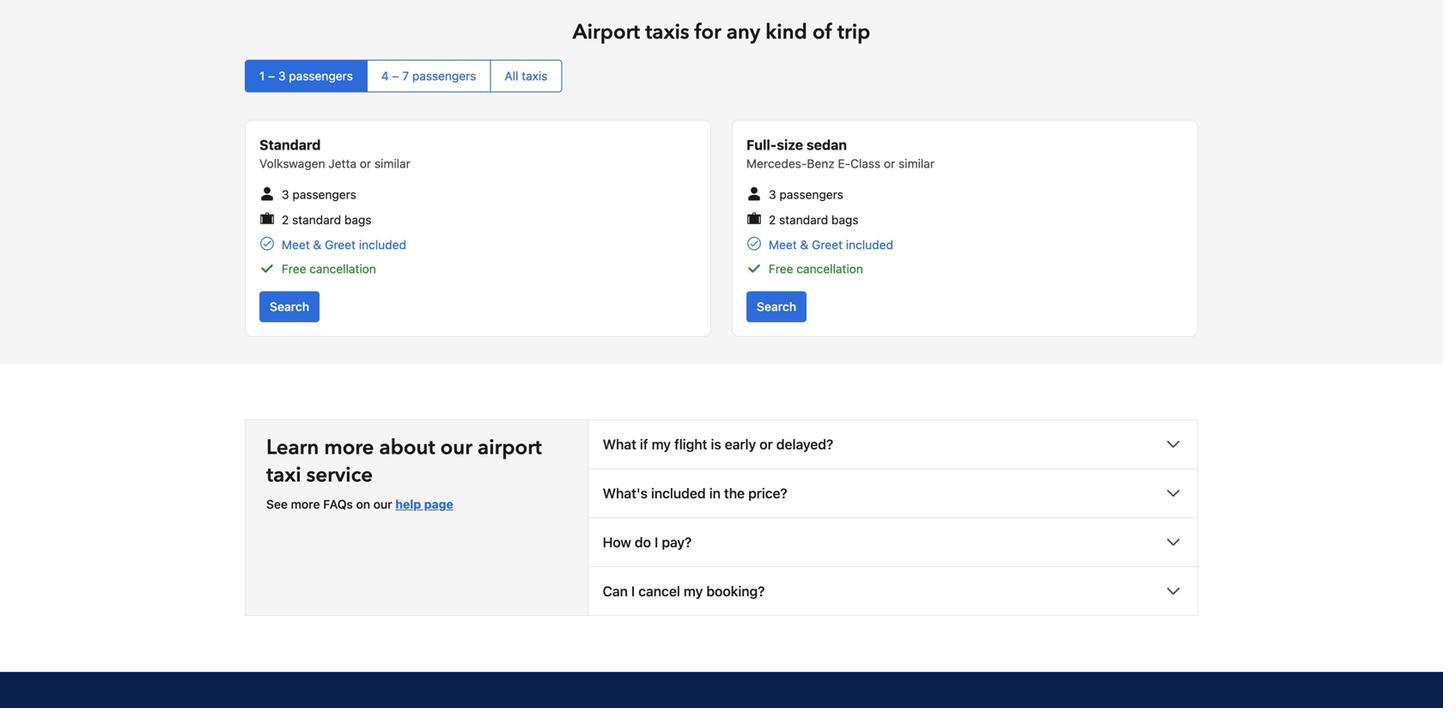 Task type: vqa. For each thing, say whether or not it's contained in the screenshot.
"Booking.Com" image
no



Task type: describe. For each thing, give the bounding box(es) containing it.
full-
[[747, 137, 777, 153]]

e-
[[838, 156, 851, 171]]

how
[[603, 534, 631, 550]]

how do i pay? button
[[589, 518, 1198, 566]]

benz
[[807, 156, 835, 171]]

free cancellation for sedan
[[769, 262, 863, 276]]

4
[[381, 69, 389, 83]]

meet for volkswagen
[[282, 238, 310, 252]]

sedan
[[807, 137, 847, 153]]

or inside dropdown button
[[760, 436, 773, 453]]

sort results by element
[[245, 60, 1199, 92]]

if
[[640, 436, 648, 453]]

greet for sedan
[[812, 238, 843, 252]]

class
[[851, 156, 881, 171]]

search button for volkswagen
[[260, 291, 320, 322]]

meet for size
[[769, 238, 797, 252]]

see
[[266, 497, 288, 511]]

cancellation for jetta
[[310, 262, 376, 276]]

2 standard bags for jetta
[[282, 213, 372, 227]]

1 vertical spatial more
[[291, 497, 320, 511]]

faqs
[[323, 497, 353, 511]]

3 passengers for volkswagen
[[282, 187, 357, 201]]

all
[[505, 69, 519, 83]]

for
[[695, 18, 722, 46]]

service
[[306, 461, 373, 489]]

free for size
[[769, 262, 794, 276]]

standard for volkswagen
[[292, 213, 341, 227]]

do
[[635, 534, 651, 550]]

similar inside standard volkswagen jetta or similar
[[375, 156, 411, 171]]

what if my flight is early or delayed?
[[603, 436, 834, 453]]

learn more about our airport taxi service see more faqs on our help page
[[266, 434, 542, 511]]

i inside 'dropdown button'
[[632, 583, 635, 599]]

or inside standard volkswagen jetta or similar
[[360, 156, 371, 171]]

of
[[813, 18, 832, 46]]

2 for volkswagen
[[282, 213, 289, 227]]

how do i pay?
[[603, 534, 692, 550]]

passengers down jetta
[[293, 187, 357, 201]]

what's included in the price?
[[603, 485, 788, 501]]

similar inside the full-size sedan mercedes-benz e-class or similar
[[899, 156, 935, 171]]

passengers down benz
[[780, 187, 844, 201]]

included for sedan
[[846, 238, 894, 252]]

trip
[[838, 18, 871, 46]]

taxi
[[266, 461, 301, 489]]

included inside 'dropdown button'
[[651, 485, 706, 501]]

flight
[[675, 436, 708, 453]]

i inside dropdown button
[[655, 534, 658, 550]]

greet for jetta
[[325, 238, 356, 252]]

standard for size
[[779, 213, 829, 227]]

standard volkswagen jetta or similar
[[260, 137, 411, 171]]

on
[[356, 497, 370, 511]]

is
[[711, 436, 722, 453]]

free for volkswagen
[[282, 262, 306, 276]]

delayed?
[[777, 436, 834, 453]]

airport
[[573, 18, 640, 46]]

in
[[710, 485, 721, 501]]

standard
[[260, 137, 321, 153]]

3 passengers for size
[[769, 187, 844, 201]]



Task type: locate. For each thing, give the bounding box(es) containing it.
0 horizontal spatial search button
[[260, 291, 320, 322]]

our right on
[[374, 497, 392, 511]]

greet down jetta
[[325, 238, 356, 252]]

0 horizontal spatial standard
[[292, 213, 341, 227]]

or inside the full-size sedan mercedes-benz e-class or similar
[[884, 156, 896, 171]]

0 horizontal spatial taxis
[[522, 69, 548, 83]]

2 horizontal spatial included
[[846, 238, 894, 252]]

1 search button from the left
[[260, 291, 320, 322]]

my inside dropdown button
[[652, 436, 671, 453]]

–
[[268, 69, 275, 83], [392, 69, 399, 83]]

meet down mercedes-
[[769, 238, 797, 252]]

– right 1
[[268, 69, 275, 83]]

free cancellation for jetta
[[282, 262, 376, 276]]

1 similar from the left
[[375, 156, 411, 171]]

0 horizontal spatial 2 standard bags
[[282, 213, 372, 227]]

1 vertical spatial i
[[632, 583, 635, 599]]

0 horizontal spatial &
[[313, 238, 322, 252]]

1 – from the left
[[268, 69, 275, 83]]

1 meet from the left
[[282, 238, 310, 252]]

2 free from the left
[[769, 262, 794, 276]]

1 horizontal spatial 3 passengers
[[769, 187, 844, 201]]

meet & greet included
[[282, 238, 406, 252], [769, 238, 894, 252]]

3 passengers down benz
[[769, 187, 844, 201]]

what
[[603, 436, 637, 453]]

& for volkswagen
[[313, 238, 322, 252]]

– for 3
[[268, 69, 275, 83]]

airport
[[478, 434, 542, 462]]

3 for standard
[[282, 187, 289, 201]]

similar right jetta
[[375, 156, 411, 171]]

search for size
[[757, 300, 797, 314]]

1 vertical spatial my
[[684, 583, 703, 599]]

included
[[359, 238, 406, 252], [846, 238, 894, 252], [651, 485, 706, 501]]

0 vertical spatial taxis
[[646, 18, 690, 46]]

passengers
[[289, 69, 353, 83], [412, 69, 476, 83], [293, 187, 357, 201], [780, 187, 844, 201]]

2 2 from the left
[[769, 213, 776, 227]]

taxis inside sort results by element
[[522, 69, 548, 83]]

more right the learn
[[324, 434, 374, 462]]

3 down mercedes-
[[769, 187, 776, 201]]

2 meet from the left
[[769, 238, 797, 252]]

bags
[[345, 213, 372, 227], [832, 213, 859, 227]]

1 greet from the left
[[325, 238, 356, 252]]

0 vertical spatial our
[[441, 434, 473, 462]]

3 inside sort results by element
[[278, 69, 286, 83]]

0 horizontal spatial my
[[652, 436, 671, 453]]

2 search button from the left
[[747, 291, 807, 322]]

0 horizontal spatial –
[[268, 69, 275, 83]]

2 standard bags for sedan
[[769, 213, 859, 227]]

0 vertical spatial my
[[652, 436, 671, 453]]

bags for sedan
[[832, 213, 859, 227]]

or right the class
[[884, 156, 896, 171]]

search
[[270, 300, 309, 314], [757, 300, 797, 314]]

0 horizontal spatial free cancellation
[[282, 262, 376, 276]]

3 passengers
[[282, 187, 357, 201], [769, 187, 844, 201]]

2 similar from the left
[[899, 156, 935, 171]]

taxis right all
[[522, 69, 548, 83]]

1 horizontal spatial search
[[757, 300, 797, 314]]

taxis for all
[[522, 69, 548, 83]]

0 horizontal spatial our
[[374, 497, 392, 511]]

& down volkswagen
[[313, 238, 322, 252]]

2 down mercedes-
[[769, 213, 776, 227]]

1 bags from the left
[[345, 213, 372, 227]]

0 horizontal spatial included
[[359, 238, 406, 252]]

1 horizontal spatial i
[[655, 534, 658, 550]]

0 horizontal spatial free
[[282, 262, 306, 276]]

kind
[[766, 18, 808, 46]]

2 down volkswagen
[[282, 213, 289, 227]]

included for jetta
[[359, 238, 406, 252]]

1 horizontal spatial cancellation
[[797, 262, 863, 276]]

about
[[379, 434, 435, 462]]

cancellation
[[310, 262, 376, 276], [797, 262, 863, 276]]

can i cancel my booking?
[[603, 583, 765, 599]]

meet
[[282, 238, 310, 252], [769, 238, 797, 252]]

my
[[652, 436, 671, 453], [684, 583, 703, 599]]

& for size
[[800, 238, 809, 252]]

learn
[[266, 434, 319, 462]]

my right 'if'
[[652, 436, 671, 453]]

2 meet & greet included from the left
[[769, 238, 894, 252]]

1 horizontal spatial more
[[324, 434, 374, 462]]

1 standard from the left
[[292, 213, 341, 227]]

what's
[[603, 485, 648, 501]]

2 horizontal spatial or
[[884, 156, 896, 171]]

or right jetta
[[360, 156, 371, 171]]

1 horizontal spatial free
[[769, 262, 794, 276]]

1 horizontal spatial meet
[[769, 238, 797, 252]]

taxis for airport
[[646, 18, 690, 46]]

1 horizontal spatial taxis
[[646, 18, 690, 46]]

pay?
[[662, 534, 692, 550]]

2 3 passengers from the left
[[769, 187, 844, 201]]

3
[[278, 69, 286, 83], [282, 187, 289, 201], [769, 187, 776, 201]]

our right about
[[441, 434, 473, 462]]

free
[[282, 262, 306, 276], [769, 262, 794, 276]]

can i cancel my booking? button
[[589, 567, 1198, 615]]

1 – 3 passengers
[[260, 69, 353, 83]]

taxis
[[646, 18, 690, 46], [522, 69, 548, 83]]

or right early
[[760, 436, 773, 453]]

more
[[324, 434, 374, 462], [291, 497, 320, 511]]

price?
[[749, 485, 788, 501]]

bags down "e-"
[[832, 213, 859, 227]]

2 for size
[[769, 213, 776, 227]]

2 – from the left
[[392, 69, 399, 83]]

cancel
[[639, 583, 680, 599]]

i right can at bottom left
[[632, 583, 635, 599]]

2 standard bags down jetta
[[282, 213, 372, 227]]

volkswagen
[[260, 156, 325, 171]]

help page link
[[396, 497, 454, 511]]

0 horizontal spatial meet & greet included
[[282, 238, 406, 252]]

0 horizontal spatial 3 passengers
[[282, 187, 357, 201]]

similar right the class
[[899, 156, 935, 171]]

0 horizontal spatial cancellation
[[310, 262, 376, 276]]

0 horizontal spatial similar
[[375, 156, 411, 171]]

&
[[313, 238, 322, 252], [800, 238, 809, 252]]

1 horizontal spatial standard
[[779, 213, 829, 227]]

2 standard bags down benz
[[769, 213, 859, 227]]

i
[[655, 534, 658, 550], [632, 583, 635, 599]]

cancellation for sedan
[[797, 262, 863, 276]]

free cancellation
[[282, 262, 376, 276], [769, 262, 863, 276]]

more right 'see'
[[291, 497, 320, 511]]

footer
[[0, 671, 1444, 708]]

1 horizontal spatial included
[[651, 485, 706, 501]]

similar
[[375, 156, 411, 171], [899, 156, 935, 171]]

my inside 'dropdown button'
[[684, 583, 703, 599]]

3 right 1
[[278, 69, 286, 83]]

3 for full-
[[769, 187, 776, 201]]

0 horizontal spatial more
[[291, 497, 320, 511]]

1 horizontal spatial &
[[800, 238, 809, 252]]

search button
[[260, 291, 320, 322], [747, 291, 807, 322]]

1 free cancellation from the left
[[282, 262, 376, 276]]

what if my flight is early or delayed? button
[[589, 420, 1198, 468]]

1 2 from the left
[[282, 213, 289, 227]]

search for volkswagen
[[270, 300, 309, 314]]

booking?
[[707, 583, 765, 599]]

2 & from the left
[[800, 238, 809, 252]]

2 free cancellation from the left
[[769, 262, 863, 276]]

1 3 passengers from the left
[[282, 187, 357, 201]]

1 horizontal spatial meet & greet included
[[769, 238, 894, 252]]

0 horizontal spatial greet
[[325, 238, 356, 252]]

1 search from the left
[[270, 300, 309, 314]]

1 vertical spatial taxis
[[522, 69, 548, 83]]

meet & greet included down benz
[[769, 238, 894, 252]]

1 horizontal spatial –
[[392, 69, 399, 83]]

search button for size
[[747, 291, 807, 322]]

standard down benz
[[779, 213, 829, 227]]

standard down volkswagen
[[292, 213, 341, 227]]

full-size sedan mercedes-benz e-class or similar
[[747, 137, 935, 171]]

1 vertical spatial our
[[374, 497, 392, 511]]

1 horizontal spatial greet
[[812, 238, 843, 252]]

any
[[727, 18, 761, 46]]

my right cancel
[[684, 583, 703, 599]]

2 greet from the left
[[812, 238, 843, 252]]

1 horizontal spatial or
[[760, 436, 773, 453]]

1 free from the left
[[282, 262, 306, 276]]

greet
[[325, 238, 356, 252], [812, 238, 843, 252]]

0 horizontal spatial search
[[270, 300, 309, 314]]

1 horizontal spatial bags
[[832, 213, 859, 227]]

0 horizontal spatial or
[[360, 156, 371, 171]]

bags down jetta
[[345, 213, 372, 227]]

meet & greet included down jetta
[[282, 238, 406, 252]]

0 horizontal spatial meet
[[282, 238, 310, 252]]

1 horizontal spatial 2 standard bags
[[769, 213, 859, 227]]

2 bags from the left
[[832, 213, 859, 227]]

– for 7
[[392, 69, 399, 83]]

i right do
[[655, 534, 658, 550]]

7
[[402, 69, 409, 83]]

2 cancellation from the left
[[797, 262, 863, 276]]

meet & greet included for jetta
[[282, 238, 406, 252]]

standard
[[292, 213, 341, 227], [779, 213, 829, 227]]

or
[[360, 156, 371, 171], [884, 156, 896, 171], [760, 436, 773, 453]]

0 vertical spatial more
[[324, 434, 374, 462]]

1 & from the left
[[313, 238, 322, 252]]

greet down benz
[[812, 238, 843, 252]]

2
[[282, 213, 289, 227], [769, 213, 776, 227]]

2 2 standard bags from the left
[[769, 213, 859, 227]]

– left the 7
[[392, 69, 399, 83]]

1 horizontal spatial similar
[[899, 156, 935, 171]]

all taxis
[[505, 69, 548, 83]]

3 down volkswagen
[[282, 187, 289, 201]]

1 cancellation from the left
[[310, 262, 376, 276]]

meet down volkswagen
[[282, 238, 310, 252]]

mercedes-
[[747, 156, 807, 171]]

jetta
[[329, 156, 357, 171]]

1 horizontal spatial 2
[[769, 213, 776, 227]]

1 horizontal spatial search button
[[747, 291, 807, 322]]

0 horizontal spatial i
[[632, 583, 635, 599]]

& down benz
[[800, 238, 809, 252]]

airport taxis for any kind of trip
[[573, 18, 871, 46]]

the
[[724, 485, 745, 501]]

page
[[424, 497, 454, 511]]

our
[[441, 434, 473, 462], [374, 497, 392, 511]]

1 horizontal spatial my
[[684, 583, 703, 599]]

4 – 7 passengers
[[381, 69, 476, 83]]

1 horizontal spatial free cancellation
[[769, 262, 863, 276]]

1
[[260, 69, 265, 83]]

0 vertical spatial i
[[655, 534, 658, 550]]

help
[[396, 497, 421, 511]]

bags for jetta
[[345, 213, 372, 227]]

2 search from the left
[[757, 300, 797, 314]]

3 passengers down jetta
[[282, 187, 357, 201]]

early
[[725, 436, 756, 453]]

meet & greet included for sedan
[[769, 238, 894, 252]]

2 standard from the left
[[779, 213, 829, 227]]

taxis left for
[[646, 18, 690, 46]]

0 horizontal spatial 2
[[282, 213, 289, 227]]

1 horizontal spatial our
[[441, 434, 473, 462]]

0 horizontal spatial bags
[[345, 213, 372, 227]]

passengers right 1
[[289, 69, 353, 83]]

size
[[777, 137, 804, 153]]

what's included in the price? button
[[589, 469, 1198, 517]]

passengers right the 7
[[412, 69, 476, 83]]

can
[[603, 583, 628, 599]]

1 meet & greet included from the left
[[282, 238, 406, 252]]

2 standard bags
[[282, 213, 372, 227], [769, 213, 859, 227]]

1 2 standard bags from the left
[[282, 213, 372, 227]]



